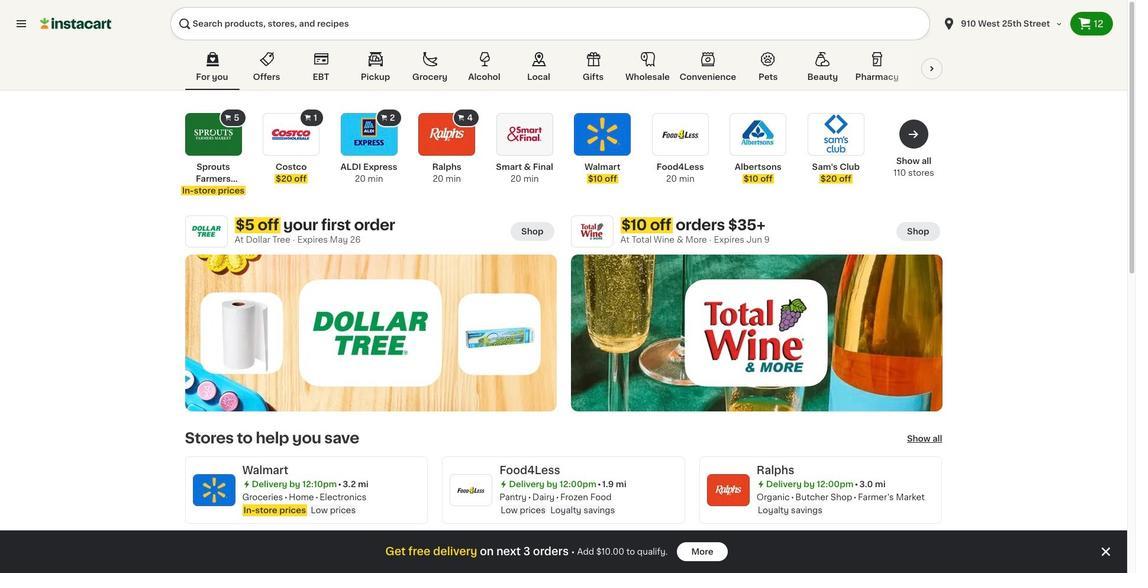 Task type: vqa. For each thing, say whether or not it's contained in the screenshot.
Hass
no



Task type: describe. For each thing, give the bounding box(es) containing it.
albertsons image
[[737, 113, 780, 156]]

ralphs logo image
[[713, 474, 745, 506]]

food4less logo image
[[455, 474, 487, 506]]

walmart image
[[582, 113, 624, 156]]

shop categories tab list
[[185, 50, 959, 90]]

sprouts farmers market image
[[192, 113, 235, 156]]

walmart logo image
[[198, 474, 230, 506]]



Task type: locate. For each thing, give the bounding box(es) containing it.
instacart image
[[40, 17, 111, 31]]

sam's club image
[[815, 113, 858, 156]]

total wine & more logo image
[[576, 216, 608, 247]]

aldi express image
[[348, 113, 391, 156]]

Search field
[[171, 7, 931, 40]]

ralphs image
[[426, 113, 468, 156]]

get free delivery on next 3 orders region
[[0, 530, 1128, 573]]

food4less image
[[659, 113, 702, 156]]

smart & final image
[[504, 113, 546, 156]]

tab panel
[[179, 108, 949, 573]]

costco image
[[270, 113, 313, 156]]

None search field
[[171, 7, 931, 40]]

dollar tree logo image
[[190, 216, 222, 247]]



